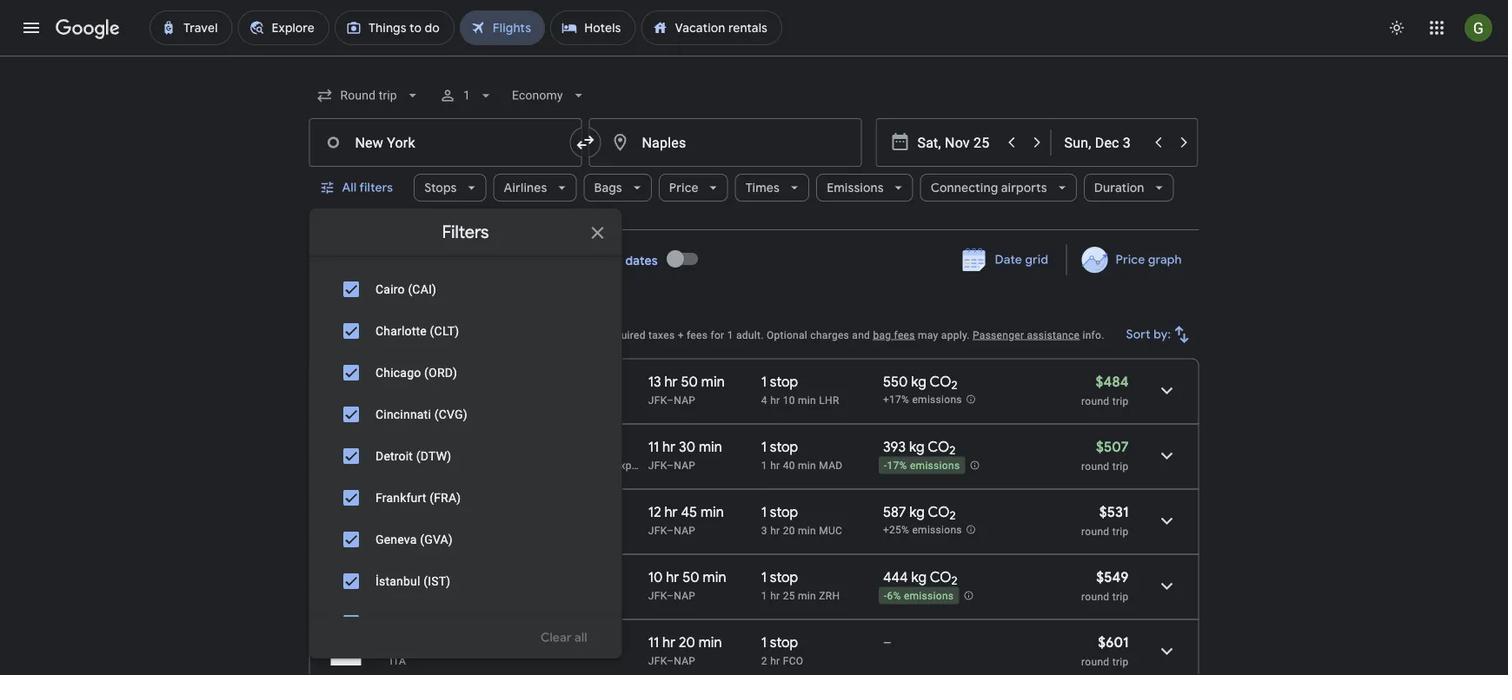 Task type: describe. For each thing, give the bounding box(es) containing it.
only for lisbon (lis)
[[553, 615, 580, 631]]

$549 round trip
[[1081, 568, 1129, 603]]

– up united, on the left of the page
[[444, 503, 453, 521]]

(cai)
[[408, 282, 436, 296]]

45
[[681, 503, 697, 521]]

express
[[614, 459, 652, 472]]

times
[[746, 180, 780, 196]]

(gva)
[[420, 532, 452, 547]]

hr inside 12 hr 45 min jfk – nap
[[664, 503, 678, 521]]

jfk for 10 hr 50 min
[[648, 590, 667, 602]]

jfk for 13 hr 50 min
[[648, 394, 667, 406]]

17%
[[887, 460, 907, 472]]

based
[[348, 329, 377, 341]]

by
[[570, 459, 581, 472]]

min inside 1 stop 3 hr 20 min muc
[[798, 525, 816, 537]]

- for 444
[[884, 590, 887, 603]]

charlotte (clt)
[[375, 324, 459, 338]]

hr inside 1 stop 1 hr 25 min zrh
[[770, 590, 780, 602]]

prices include required taxes + fees for 1 adult. optional charges and bag fees may apply. passenger assistance
[[534, 329, 1080, 341]]

cairo
[[375, 282, 404, 296]]

12 hr 45 min jfk – nap
[[648, 503, 724, 537]]

9:00 pm
[[390, 568, 442, 586]]

(clt)
[[429, 324, 459, 338]]

trip for $531
[[1112, 525, 1129, 538]]

track
[[339, 253, 370, 269]]

adult.
[[736, 329, 764, 341]]

kg for 393
[[909, 438, 925, 456]]

close dialog image
[[587, 223, 608, 243]]

– inside 10 hr 50 min jfk – nap
[[667, 590, 674, 602]]

charlotte
[[375, 324, 426, 338]]

2 for 550
[[951, 378, 958, 393]]

nov
[[439, 253, 462, 269]]

change appearance image
[[1376, 7, 1418, 49]]

trip for $549
[[1112, 591, 1129, 603]]

all
[[342, 180, 357, 196]]

20 inside 1 stop 3 hr 20 min muc
[[783, 525, 795, 537]]

1 stop 4 hr 10 min lhr
[[761, 373, 839, 406]]

price graph
[[1115, 252, 1182, 268]]

american, inside 10:30 pm – american, british airways
[[390, 394, 439, 406]]

flight details. leaves john f. kennedy international airport at 9:00 pm on saturday, november 25 and arrives at naples international airport at 2:20 pm on sunday, november 26. image
[[1146, 631, 1188, 672]]

hr inside 1 stop 1 hr 40 min mad
[[770, 459, 780, 472]]

min inside the 13 hr 50 min jfk – nap
[[701, 373, 725, 391]]

trip for $484
[[1112, 395, 1129, 407]]

1 stop flight. element for 11 hr 30 min
[[761, 438, 798, 458]]

1 for 1 stop 4 hr 10 min lhr
[[761, 373, 767, 391]]

4
[[761, 394, 767, 406]]

1:50 pm
[[458, 568, 507, 586]]

nap for 11 hr 20 min
[[674, 655, 696, 667]]

hr inside 1 stop 2 hr fco
[[770, 655, 780, 667]]

by:
[[1154, 327, 1171, 342]]

$484 round trip
[[1081, 373, 1129, 407]]

times button
[[735, 167, 809, 209]]

round for $601
[[1081, 656, 1109, 668]]

1 iberia from the left
[[390, 459, 417, 472]]

only button for lisbon (lis)
[[532, 602, 601, 644]]

507 US dollars text field
[[1096, 438, 1129, 456]]

stops
[[424, 180, 457, 196]]

444
[[883, 568, 908, 586]]

only button for brussels (bru)
[[532, 227, 601, 269]]

connecting airports
[[931, 180, 1047, 196]]

min inside 1 stop 1 hr 25 min zrh
[[798, 590, 816, 602]]

co for 587
[[928, 503, 950, 521]]

airlines button
[[493, 167, 577, 209]]

cincinnati (cvg)
[[375, 407, 467, 422]]

531 US dollars text field
[[1099, 503, 1129, 521]]

stop for 12 hr 45 min
[[770, 503, 798, 521]]

1 stop flight. element for 13 hr 50 min
[[761, 373, 798, 393]]

passenger
[[973, 329, 1024, 341]]

1 stop 1 hr 25 min zrh
[[761, 568, 840, 602]]

optional
[[767, 329, 808, 341]]

8:40 pm
[[390, 438, 442, 456]]

trip for $601
[[1112, 656, 1129, 668]]

round for $531
[[1081, 525, 1109, 538]]

1 for 1
[[463, 88, 470, 103]]

main menu image
[[21, 17, 42, 38]]

round for $484
[[1081, 395, 1109, 407]]

total duration 12 hr 45 min. element
[[648, 503, 761, 524]]

– inside 12 hr 45 min jfk – nap
[[667, 525, 674, 537]]

detroit (dtw)
[[375, 449, 451, 463]]

cincinnati
[[375, 407, 431, 422]]

emissions down 550 kg co 2
[[912, 394, 962, 406]]

stop for 11 hr 30 min
[[770, 438, 798, 456]]

leaves john f. kennedy international airport at 8:40 pm on saturday, november 25 and arrives at naples international airport at 2:10 pm on sunday, november 26. element
[[390, 438, 514, 456]]

$531
[[1099, 503, 1129, 521]]

hr inside the 13 hr 50 min jfk – nap
[[664, 373, 678, 391]]

sort by:
[[1126, 327, 1171, 342]]

geneva
[[375, 532, 416, 547]]

charges
[[810, 329, 849, 341]]

2 inside 1 stop 2 hr fco
[[761, 655, 767, 667]]

– inside 10:30 pm – american, british airways
[[451, 373, 460, 391]]

cairo (cai)
[[375, 282, 436, 296]]

ranked based on price and convenience
[[309, 329, 504, 341]]

fco
[[783, 655, 803, 667]]

1 vertical spatial american,
[[427, 459, 476, 472]]

+25% emissions
[[883, 524, 962, 536]]

10:30 pm
[[390, 373, 448, 391]]

587
[[883, 503, 906, 521]]

hr inside 11 hr 20 min jfk – nap
[[662, 634, 676, 651]]

601 US dollars text field
[[1098, 634, 1129, 651]]

kg for 550
[[911, 373, 927, 391]]

(dtw)
[[416, 449, 451, 463]]

airports
[[1001, 180, 1047, 196]]

jfk for 12 hr 45 min
[[648, 525, 667, 537]]

co for 550
[[930, 373, 951, 391]]

detroit
[[375, 449, 413, 463]]

geneva (gva)
[[375, 532, 452, 547]]

united,
[[449, 525, 482, 537]]

– up 'american, finnair' on the bottom left of the page
[[445, 438, 454, 456]]

operated
[[522, 459, 567, 472]]

all filters
[[342, 180, 393, 196]]

on
[[380, 329, 393, 341]]

united, brussels airlines
[[449, 525, 567, 537]]

50 for 13
[[681, 373, 698, 391]]

(bru)
[[426, 240, 458, 255]]

2:10 pm
[[457, 438, 506, 456]]

layover (1 of 1) is a 2 hr layover at leonardo da vinci–fiumicino airport in rome. element
[[761, 654, 874, 668]]

20 inside 11 hr 20 min jfk – nap
[[679, 634, 695, 651]]

grid
[[1025, 252, 1048, 268]]

1 stop flight. element for 11 hr 20 min
[[761, 634, 798, 654]]

25 – dec
[[465, 253, 514, 269]]

hr inside 1 stop 3 hr 20 min muc
[[770, 525, 780, 537]]

549 US dollars text field
[[1096, 568, 1129, 586]]

jfk for 11 hr 20 min
[[648, 655, 667, 667]]

best departing flights main content
[[309, 238, 1199, 675]]

co for 393
[[928, 438, 949, 456]]

sort by: button
[[1119, 314, 1199, 355]]

prices
[[534, 329, 565, 341]]

price for price graph
[[1115, 252, 1145, 268]]

loading results progress bar
[[0, 56, 1508, 59]]

total duration 11 hr 30 min. element
[[648, 438, 761, 458]]

2 for 444
[[951, 574, 958, 589]]

chicago (ord)
[[375, 365, 457, 380]]

brussels (bru)
[[375, 240, 458, 255]]

filters
[[359, 180, 393, 196]]

ita
[[390, 655, 406, 667]]

50 for 10
[[683, 568, 699, 586]]

bag fees button
[[873, 329, 915, 341]]

- for 393
[[884, 460, 887, 472]]

$549
[[1096, 568, 1129, 586]]

1 and from the left
[[422, 329, 441, 341]]

british
[[441, 394, 473, 406]]

11 hr 20 min jfk – nap
[[648, 634, 722, 667]]

sort
[[1126, 327, 1151, 342]]

lisbon
[[375, 616, 412, 630]]

12
[[648, 503, 661, 521]]

9:00 pm – 1:50 pm
[[390, 568, 507, 586]]

nap for 13 hr 50 min
[[674, 394, 696, 406]]

hr inside 11 hr 30 min jfk – nap
[[662, 438, 676, 456]]

0 vertical spatial brussels
[[375, 240, 423, 255]]

12:15 pm
[[456, 503, 510, 521]]

finnair
[[479, 459, 512, 472]]

lufthansa
[[390, 525, 439, 537]]

frankfurt (fra)
[[375, 491, 460, 505]]

Departure time: 9:00 PM. text field
[[390, 568, 442, 586]]

min inside 12 hr 45 min jfk – nap
[[701, 503, 724, 521]]

10 inside the 1 stop 4 hr 10 min lhr
[[783, 394, 795, 406]]

round for $507
[[1081, 460, 1109, 472]]

taxes
[[648, 329, 675, 341]]

2 and from the left
[[852, 329, 870, 341]]

chicago
[[375, 365, 421, 380]]

– up 'united'
[[446, 568, 454, 586]]

bags button
[[584, 167, 652, 209]]

leaves john f. kennedy international airport at 9:00 pm on saturday, november 25 and arrives at naples international airport at 1:50 pm on sunday, november 26. element
[[390, 568, 515, 586]]

flight details. leaves john f. kennedy international airport at 10:30 pm on saturday, november 25 and arrives at naples international airport at 6:20 pm on sunday, november 26. image
[[1146, 370, 1188, 412]]

8:40 pm – 2:10 pm
[[390, 438, 506, 456]]

flight details. leaves john f. kennedy international airport at 5:30 pm on saturday, november 25 and arrives at naples international airport at 12:15 pm on sunday, november 26. image
[[1146, 500, 1188, 542]]

5:30 pm
[[390, 503, 441, 521]]

1 for 1 stop 3 hr 20 min muc
[[761, 503, 767, 521]]

Departure text field
[[917, 119, 997, 166]]

nap for 12 hr 45 min
[[674, 525, 696, 537]]



Task type: vqa. For each thing, say whether or not it's contained in the screenshot.
bottommost phone
no



Task type: locate. For each thing, give the bounding box(es) containing it.
and left bag
[[852, 329, 870, 341]]

graph
[[1148, 252, 1182, 268]]

min right 45
[[701, 503, 724, 521]]

1 round from the top
[[1081, 395, 1109, 407]]

nap inside 11 hr 20 min jfk – nap
[[674, 655, 696, 667]]

min right 30
[[699, 438, 722, 456]]

american, down leaves john f. kennedy international airport at 8:40 pm on saturday, november 25 and arrives at naples international airport at 2:10 pm on sunday, november 26. element
[[427, 459, 476, 472]]

– down '6%'
[[883, 634, 891, 651]]

5 1 stop flight. element from the top
[[761, 634, 798, 654]]

2 only from the top
[[553, 615, 580, 631]]

hr inside the 1 stop 4 hr 10 min lhr
[[770, 394, 780, 406]]

all filters button
[[309, 167, 407, 209]]

11
[[648, 438, 659, 456], [648, 634, 659, 651]]

1 vertical spatial 50
[[683, 568, 699, 586]]

swiss
[[390, 590, 422, 602]]

fees
[[687, 329, 708, 341], [894, 329, 915, 341]]

1 trip from the top
[[1112, 395, 1129, 407]]

trip inside $484 round trip
[[1112, 395, 1129, 407]]

min left muc
[[798, 525, 816, 537]]

484 US dollars text field
[[1096, 373, 1129, 391]]

1 stop flight. element up 40 in the bottom of the page
[[761, 438, 798, 458]]

4 1 stop flight. element from the top
[[761, 568, 798, 589]]

 image inside best departing flights main content
[[442, 525, 445, 537]]

2 up -17% emissions
[[949, 443, 955, 458]]

-17% emissions
[[884, 460, 960, 472]]

1 vertical spatial 10
[[648, 568, 663, 586]]

kg inside 550 kg co 2
[[911, 373, 927, 391]]

fees right +
[[687, 329, 708, 341]]

min inside 11 hr 20 min jfk – nap
[[699, 634, 722, 651]]

444 kg co 2
[[883, 568, 958, 589]]

0 horizontal spatial iberia
[[390, 459, 417, 472]]

emissions
[[827, 180, 884, 196]]

3 for 25 – dec
[[517, 253, 524, 269]]

jfk down 13
[[648, 394, 667, 406]]

$484
[[1096, 373, 1129, 391]]

operated by iberia express
[[522, 459, 652, 472]]

layover (1 of 1) is a 3 hr 20 min layover at munich international airport in munich. element
[[761, 524, 874, 538]]

6%
[[887, 590, 901, 603]]

1 inside the 1 stop 4 hr 10 min lhr
[[761, 373, 767, 391]]

round down $507
[[1081, 460, 1109, 472]]

airlines down operated
[[530, 525, 567, 537]]

2 nap from the top
[[674, 459, 696, 472]]

trip inside $531 round trip
[[1112, 525, 1129, 538]]

kg inside 444 kg co 2
[[911, 568, 927, 586]]

Arrival time: 12:15 PM on  Sunday, November 26. text field
[[456, 503, 518, 521]]

11 hr 30 min jfk – nap
[[648, 438, 722, 472]]

hr inside 10 hr 50 min jfk – nap
[[666, 568, 679, 586]]

None search field
[[309, 1, 1199, 675]]

layover (1 of 1) is a 4 hr 10 min layover at heathrow airport in london. element
[[761, 393, 874, 407]]

hr left 30
[[662, 438, 676, 456]]

1 horizontal spatial brussels
[[485, 525, 527, 537]]

stop up fco
[[770, 634, 798, 651]]

stop for 13 hr 50 min
[[770, 373, 798, 391]]

kg for 587
[[909, 503, 925, 521]]

stop up layover (1 of 1) is a 3 hr 20 min layover at munich international airport in munich. element
[[770, 503, 798, 521]]

(lis)
[[416, 616, 442, 630]]

(fra)
[[429, 491, 460, 505]]

date grid button
[[950, 244, 1062, 276]]

may
[[918, 329, 938, 341]]

2 inside 550 kg co 2
[[951, 378, 958, 393]]

1 stop flight. element up fco
[[761, 634, 798, 654]]

0 vertical spatial 20
[[783, 525, 795, 537]]

1 vertical spatial -
[[884, 590, 887, 603]]

2 only button from the top
[[532, 602, 601, 644]]

co inside 444 kg co 2
[[930, 568, 951, 586]]

+17%
[[883, 394, 909, 406]]

total duration 11 hr 20 min. element
[[648, 634, 761, 654]]

kg inside 587 kg co 2
[[909, 503, 925, 521]]

and right the price
[[422, 329, 441, 341]]

1 stop 3 hr 20 min muc
[[761, 503, 842, 537]]

trip down $484
[[1112, 395, 1129, 407]]

leaves john f. kennedy international airport at 5:30 pm on saturday, november 25 and arrives at naples international airport at 12:15 pm on sunday, november 26. element
[[390, 503, 518, 521]]

best
[[309, 302, 345, 325]]

lisbon (lis)
[[375, 616, 442, 630]]

i̇stanbul (ist)
[[375, 574, 450, 588]]

1 fees from the left
[[687, 329, 708, 341]]

+
[[678, 329, 684, 341]]

1 only button from the top
[[532, 227, 601, 269]]

learn more about tracked prices image
[[413, 253, 429, 269]]

11 inside 11 hr 20 min jfk – nap
[[648, 634, 659, 651]]

50 down 12 hr 45 min jfk – nap
[[683, 568, 699, 586]]

min down 10 hr 50 min jfk – nap
[[699, 634, 722, 651]]

stop
[[770, 373, 798, 391], [770, 438, 798, 456], [770, 503, 798, 521], [770, 568, 798, 586], [770, 634, 798, 651]]

– inside 11 hr 30 min jfk – nap
[[667, 459, 674, 472]]

min inside 1 stop 1 hr 40 min mad
[[798, 459, 816, 472]]

co up +17% emissions
[[930, 373, 951, 391]]

– down total duration 13 hr 50 min. element
[[667, 394, 674, 406]]

0 horizontal spatial and
[[422, 329, 441, 341]]

4 stop from the top
[[770, 568, 798, 586]]

3 round from the top
[[1081, 525, 1109, 538]]

2 11 from the top
[[648, 634, 659, 651]]

0 horizontal spatial 3
[[517, 253, 524, 269]]

50
[[681, 373, 698, 391], [683, 568, 699, 586]]

10 right 4
[[783, 394, 795, 406]]

– down total duration 10 hr 50 min. 'element'
[[667, 590, 674, 602]]

layover (1 of 1) is a 1 hr 25 min layover at zurich airport in zürich. element
[[761, 589, 874, 603]]

2 stop from the top
[[770, 438, 798, 456]]

– inside the 13 hr 50 min jfk – nap
[[667, 394, 674, 406]]

filters
[[442, 221, 489, 243]]

nap inside 12 hr 45 min jfk – nap
[[674, 525, 696, 537]]

duration button
[[1084, 167, 1174, 209]]

50 right 13
[[681, 373, 698, 391]]

prices
[[373, 253, 410, 269]]

Return text field
[[1064, 119, 1144, 166]]

Departure time: 5:30 PM. text field
[[390, 503, 441, 521]]

co inside 587 kg co 2
[[928, 503, 950, 521]]

nap down 45
[[674, 525, 696, 537]]

2 jfk from the top
[[648, 459, 667, 472]]

1 stop flight. element
[[761, 373, 798, 393], [761, 438, 798, 458], [761, 503, 798, 524], [761, 568, 798, 589], [761, 634, 798, 654]]

20 down 10 hr 50 min jfk – nap
[[679, 634, 695, 651]]

jfk up 12
[[648, 459, 667, 472]]

1 - from the top
[[884, 460, 887, 472]]

2 inside 587 kg co 2
[[950, 509, 956, 523]]

american, finnair
[[427, 459, 512, 472]]

hr left muc
[[770, 525, 780, 537]]

2 up +25% emissions
[[950, 509, 956, 523]]

0 vertical spatial 3
[[517, 253, 524, 269]]

550 kg co 2
[[883, 373, 958, 393]]

price button
[[659, 167, 728, 209]]

2 1 stop flight. element from the top
[[761, 438, 798, 458]]

trip down $507
[[1112, 460, 1129, 472]]

min inside 11 hr 30 min jfk – nap
[[699, 438, 722, 456]]

1 horizontal spatial 10
[[783, 394, 795, 406]]

bags
[[594, 180, 622, 196]]

jfk inside 11 hr 30 min jfk – nap
[[648, 459, 667, 472]]

jfk inside the 13 hr 50 min jfk – nap
[[648, 394, 667, 406]]

round for $549
[[1081, 591, 1109, 603]]

hr left fco
[[770, 655, 780, 667]]

nap for 10 hr 50 min
[[674, 590, 696, 602]]

airlines inside "popup button"
[[504, 180, 547, 196]]

hr down 10 hr 50 min jfk – nap
[[662, 634, 676, 651]]

only for brussels (bru)
[[553, 240, 580, 256]]

min inside the 1 stop 4 hr 10 min lhr
[[798, 394, 816, 406]]

none search field containing filters
[[309, 1, 1199, 675]]

emissions
[[912, 394, 962, 406], [910, 460, 960, 472], [912, 524, 962, 536], [904, 590, 954, 603]]

1 horizontal spatial 20
[[783, 525, 795, 537]]

include
[[567, 329, 603, 341]]

– right express
[[667, 459, 674, 472]]

stop for 11 hr 20 min
[[770, 634, 798, 651]]

nap
[[674, 394, 696, 406], [674, 459, 696, 472], [674, 525, 696, 537], [674, 590, 696, 602], [674, 655, 696, 667]]

kg up -6% emissions
[[911, 568, 927, 586]]

4 round from the top
[[1081, 591, 1109, 603]]

and
[[422, 329, 441, 341], [852, 329, 870, 341]]

nap down 30
[[674, 459, 696, 472]]

3 inside find the best price region
[[517, 253, 524, 269]]

1
[[463, 88, 470, 103], [727, 329, 733, 341], [761, 373, 767, 391], [761, 438, 767, 456], [761, 459, 767, 472], [761, 503, 767, 521], [761, 568, 767, 586], [761, 590, 767, 602], [761, 634, 767, 651]]

jfk down total duration 10 hr 50 min. 'element'
[[648, 590, 667, 602]]

1 nap from the top
[[674, 394, 696, 406]]

1 jfk from the top
[[648, 394, 667, 406]]

1 1 stop flight. element from the top
[[761, 373, 798, 393]]

1 vertical spatial price
[[1115, 252, 1145, 268]]

price inside price graph button
[[1115, 252, 1145, 268]]

round down 549 us dollars text box
[[1081, 591, 1109, 603]]

2 inside 393 kg co 2
[[949, 443, 955, 458]]

$507 round trip
[[1081, 438, 1129, 472]]

4 jfk from the top
[[648, 590, 667, 602]]

jfk inside 12 hr 45 min jfk – nap
[[648, 525, 667, 537]]

kg up +17% emissions
[[911, 373, 927, 391]]

price left graph
[[1115, 252, 1145, 268]]

(ist)
[[423, 574, 450, 588]]

1 inside 1 stop 2 hr fco
[[761, 634, 767, 651]]

(cvg)
[[434, 407, 467, 422]]

kg for 444
[[911, 568, 927, 586]]

round down $531
[[1081, 525, 1109, 538]]

Departure time: 8:40 PM. text field
[[390, 438, 442, 456]]

3 nap from the top
[[674, 525, 696, 537]]

0 horizontal spatial brussels
[[375, 240, 423, 255]]

2 left fco
[[761, 655, 767, 667]]

0 vertical spatial only
[[553, 240, 580, 256]]

50 inside the 13 hr 50 min jfk – nap
[[681, 373, 698, 391]]

trip down 549 us dollars text box
[[1112, 591, 1129, 603]]

1 for 1 stop 1 hr 40 min mad
[[761, 438, 767, 456]]

min left lhr
[[798, 394, 816, 406]]

-6% emissions
[[884, 590, 954, 603]]

nap inside 11 hr 30 min jfk – nap
[[674, 459, 696, 472]]

trip inside "$601 round trip"
[[1112, 656, 1129, 668]]

round inside "$601 round trip"
[[1081, 656, 1109, 668]]

1 horizontal spatial 3
[[761, 525, 767, 537]]

price right bags popup button
[[669, 180, 699, 196]]

0 horizontal spatial 20
[[679, 634, 695, 651]]

departing
[[349, 302, 429, 325]]

- down 393
[[884, 460, 887, 472]]

– inside 11 hr 20 min jfk – nap
[[667, 655, 674, 667]]

1 vertical spatial only
[[553, 615, 580, 631]]

round inside $531 round trip
[[1081, 525, 1109, 538]]

2 for 393
[[949, 443, 955, 458]]

2 fees from the left
[[894, 329, 915, 341]]

round inside $507 round trip
[[1081, 460, 1109, 472]]

3 jfk from the top
[[648, 525, 667, 537]]

2 - from the top
[[884, 590, 887, 603]]

0 horizontal spatial fees
[[687, 329, 708, 341]]

2
[[951, 378, 958, 393], [949, 443, 955, 458], [950, 509, 956, 523], [951, 574, 958, 589], [761, 655, 767, 667]]

550
[[883, 373, 908, 391]]

total duration 10 hr 50 min. element
[[648, 568, 761, 589]]

kg up +25% emissions
[[909, 503, 925, 521]]

5 stop from the top
[[770, 634, 798, 651]]

1 stop 2 hr fco
[[761, 634, 803, 667]]

any
[[600, 253, 622, 269]]

price graph button
[[1070, 244, 1196, 276]]

airways
[[476, 394, 514, 406]]

4 nap from the top
[[674, 590, 696, 602]]

$601
[[1098, 634, 1129, 651]]

0 vertical spatial only button
[[532, 227, 601, 269]]

 image
[[442, 525, 445, 537]]

stop inside 1 stop 1 hr 25 min zrh
[[770, 568, 798, 586]]

emissions down 444 kg co 2
[[904, 590, 954, 603]]

1 stop flight. element up 25
[[761, 568, 798, 589]]

trip inside $549 round trip
[[1112, 591, 1129, 603]]

trip for $507
[[1112, 460, 1129, 472]]

0 vertical spatial 50
[[681, 373, 698, 391]]

swap origin and destination. image
[[575, 132, 596, 153]]

1 inside popup button
[[463, 88, 470, 103]]

None text field
[[309, 118, 582, 167], [589, 118, 862, 167], [309, 118, 582, 167], [589, 118, 862, 167]]

3 for stop
[[761, 525, 767, 537]]

hr left 25
[[770, 590, 780, 602]]

– down total duration 12 hr 45 min. element
[[667, 525, 674, 537]]

25
[[783, 590, 795, 602]]

11 for 11 hr 20 min
[[648, 634, 659, 651]]

Departure time: 10:30 PM. text field
[[390, 373, 448, 391]]

trip
[[1112, 395, 1129, 407], [1112, 460, 1129, 472], [1112, 525, 1129, 538], [1112, 591, 1129, 603], [1112, 656, 1129, 668]]

0 horizontal spatial price
[[669, 180, 699, 196]]

min inside 10 hr 50 min jfk – nap
[[703, 568, 726, 586]]

10 down 12 hr 45 min jfk – nap
[[648, 568, 663, 586]]

stop inside 1 stop 1 hr 40 min mad
[[770, 438, 798, 456]]

track prices
[[339, 253, 410, 269]]

hr right 13
[[664, 373, 678, 391]]

3 down total duration 12 hr 45 min. element
[[761, 525, 767, 537]]

1 vertical spatial only button
[[532, 602, 601, 644]]

round
[[1081, 395, 1109, 407], [1081, 460, 1109, 472], [1081, 525, 1109, 538], [1081, 591, 1109, 603], [1081, 656, 1109, 668]]

trip down $601 text field
[[1112, 656, 1129, 668]]

round down $484
[[1081, 395, 1109, 407]]

11 for 11 hr 30 min
[[648, 438, 659, 456]]

kg up -17% emissions
[[909, 438, 925, 456]]

0 vertical spatial 10
[[783, 394, 795, 406]]

3 stop from the top
[[770, 503, 798, 521]]

1 stop flight. element down 40 in the bottom of the page
[[761, 503, 798, 524]]

airlines right 'stops' popup button
[[504, 180, 547, 196]]

dates
[[625, 253, 658, 269]]

co up +25% emissions
[[928, 503, 950, 521]]

co inside 393 kg co 2
[[928, 438, 949, 456]]

– up british
[[451, 373, 460, 391]]

jfk for 11 hr 30 min
[[648, 459, 667, 472]]

stop inside 1 stop 2 hr fco
[[770, 634, 798, 651]]

brussels inside best departing flights main content
[[485, 525, 527, 537]]

2 round from the top
[[1081, 460, 1109, 472]]

– down total duration 11 hr 20 min. "element" at the bottom of the page
[[667, 655, 674, 667]]

nap inside the 13 hr 50 min jfk – nap
[[674, 394, 696, 406]]

0 vertical spatial 11
[[648, 438, 659, 456]]

price inside price popup button
[[669, 180, 699, 196]]

co inside 550 kg co 2
[[930, 373, 951, 391]]

jfk inside 10 hr 50 min jfk – nap
[[648, 590, 667, 602]]

stop inside the 1 stop 4 hr 10 min lhr
[[770, 373, 798, 391]]

50 inside 10 hr 50 min jfk – nap
[[683, 568, 699, 586]]

brussels down 12:15 pm text field
[[485, 525, 527, 537]]

hr right 12
[[664, 503, 678, 521]]

1 for 1 stop 2 hr fco
[[761, 634, 767, 651]]

jfk inside 11 hr 20 min jfk – nap
[[648, 655, 667, 667]]

total duration 13 hr 50 min. element
[[648, 373, 761, 393]]

10 inside 10 hr 50 min jfk – nap
[[648, 568, 663, 586]]

co up -17% emissions
[[928, 438, 949, 456]]

co for 444
[[930, 568, 951, 586]]

price for price
[[669, 180, 699, 196]]

layover (1 of 1) is a 1 hr 40 min layover at adolfo suárez madrid–barajas airport in madrid. element
[[761, 458, 874, 472]]

for
[[710, 329, 724, 341]]

$531 round trip
[[1081, 503, 1129, 538]]

2 for 587
[[950, 509, 956, 523]]

1 horizontal spatial price
[[1115, 252, 1145, 268]]

iberia right by
[[584, 459, 611, 472]]

stop up layover (1 of 1) is a 4 hr 10 min layover at heathrow airport in london. element
[[770, 373, 798, 391]]

3 trip from the top
[[1112, 525, 1129, 538]]

apply.
[[941, 329, 970, 341]]

jfk down total duration 11 hr 20 min. "element" at the bottom of the page
[[648, 655, 667, 667]]

trip down $531
[[1112, 525, 1129, 538]]

fees right bag
[[894, 329, 915, 341]]

nap down total duration 11 hr 20 min. "element" at the bottom of the page
[[674, 655, 696, 667]]

flights
[[433, 302, 483, 325]]

2 up +17% emissions
[[951, 378, 958, 393]]

1 inside 1 stop 3 hr 20 min muc
[[761, 503, 767, 521]]

1 horizontal spatial fees
[[894, 329, 915, 341]]

iberia
[[390, 459, 417, 472], [584, 459, 611, 472]]

0 vertical spatial american,
[[390, 394, 439, 406]]

1 vertical spatial 11
[[648, 634, 659, 651]]

1 11 from the top
[[648, 438, 659, 456]]

5 nap from the top
[[674, 655, 696, 667]]

5 trip from the top
[[1112, 656, 1129, 668]]

nap down total duration 13 hr 50 min. element
[[674, 394, 696, 406]]

1 horizontal spatial iberia
[[584, 459, 611, 472]]

brussels up cairo (cai)
[[375, 240, 423, 255]]

kg
[[911, 373, 927, 391], [909, 438, 925, 456], [909, 503, 925, 521], [911, 568, 927, 586]]

nap inside 10 hr 50 min jfk – nap
[[674, 590, 696, 602]]

3 1 stop flight. element from the top
[[761, 503, 798, 524]]

1 stop flight. element up 4
[[761, 373, 798, 393]]

flight details. leaves john f. kennedy international airport at 8:40 pm on saturday, november 25 and arrives at naples international airport at 2:10 pm on sunday, november 26. image
[[1146, 435, 1188, 477]]

emissions down 393 kg co 2
[[910, 460, 960, 472]]

min down 12 hr 45 min jfk – nap
[[703, 568, 726, 586]]

zrh
[[819, 590, 840, 602]]

1 vertical spatial 3
[[761, 525, 767, 537]]

+25%
[[883, 524, 909, 536]]

$507
[[1096, 438, 1129, 456]]

co up -6% emissions
[[930, 568, 951, 586]]

0 vertical spatial price
[[669, 180, 699, 196]]

leaves john f. kennedy international airport at 10:30 pm on saturday, november 25 and arrives at naples international airport at 6:20 pm on sunday, november 26. element
[[390, 373, 523, 391]]

0 horizontal spatial 10
[[648, 568, 663, 586]]

1 vertical spatial airlines
[[530, 525, 567, 537]]

0 vertical spatial -
[[884, 460, 887, 472]]

4 trip from the top
[[1112, 591, 1129, 603]]

nov 25 – dec 3
[[439, 253, 524, 269]]

- down 444
[[884, 590, 887, 603]]

1 stop from the top
[[770, 373, 798, 391]]

round inside $549 round trip
[[1081, 591, 1109, 603]]

mad
[[819, 459, 843, 472]]

2 trip from the top
[[1112, 460, 1129, 472]]

round down $601 text field
[[1081, 656, 1109, 668]]

5 round from the top
[[1081, 656, 1109, 668]]

3 right "25 – dec"
[[517, 253, 524, 269]]

587 kg co 2
[[883, 503, 956, 523]]

10 hr 50 min jfk – nap
[[648, 568, 726, 602]]

5 jfk from the top
[[648, 655, 667, 667]]

kg inside 393 kg co 2
[[909, 438, 925, 456]]

nap down total duration 10 hr 50 min. 'element'
[[674, 590, 696, 602]]

min right 40 in the bottom of the page
[[798, 459, 816, 472]]

hr down 12 hr 45 min jfk – nap
[[666, 568, 679, 586]]

united
[[432, 590, 463, 602]]

1 vertical spatial 20
[[679, 634, 695, 651]]

11 up express
[[648, 438, 659, 456]]

required
[[606, 329, 646, 341]]

0 vertical spatial airlines
[[504, 180, 547, 196]]

1 stop flight. element for 10 hr 50 min
[[761, 568, 798, 589]]

hr right 4
[[770, 394, 780, 406]]

airlines inside best departing flights main content
[[530, 525, 567, 537]]

stop inside 1 stop 3 hr 20 min muc
[[770, 503, 798, 521]]

emissions button
[[816, 167, 913, 209]]

1 vertical spatial brussels
[[485, 525, 527, 537]]

3 inside 1 stop 3 hr 20 min muc
[[761, 525, 767, 537]]

connecting
[[931, 180, 998, 196]]

hr
[[664, 373, 678, 391], [770, 394, 780, 406], [662, 438, 676, 456], [770, 459, 780, 472], [664, 503, 678, 521], [770, 525, 780, 537], [666, 568, 679, 586], [770, 590, 780, 602], [662, 634, 676, 651], [770, 655, 780, 667]]

nap for 11 hr 30 min
[[674, 459, 696, 472]]

2 inside 444 kg co 2
[[951, 574, 958, 589]]

jfk down 12
[[648, 525, 667, 537]]

min right 25
[[798, 590, 816, 602]]

2 iberia from the left
[[584, 459, 611, 472]]

stop up 40 in the bottom of the page
[[770, 438, 798, 456]]

round inside $484 round trip
[[1081, 395, 1109, 407]]

iberia down '8:40 pm' at the bottom of the page
[[390, 459, 417, 472]]

hr left 40 in the bottom of the page
[[770, 459, 780, 472]]

find the best price region
[[309, 238, 1199, 289]]

1 only from the top
[[553, 240, 580, 256]]

1 horizontal spatial and
[[852, 329, 870, 341]]

11 down 10 hr 50 min jfk – nap
[[648, 634, 659, 651]]

emissions down 587 kg co 2
[[912, 524, 962, 536]]

american, up the cincinnati (cvg)
[[390, 394, 439, 406]]

stop for 10 hr 50 min
[[770, 568, 798, 586]]

flight details. leaves john f. kennedy international airport at 9:00 pm on saturday, november 25 and arrives at naples international airport at 1:50 pm on sunday, november 26. image
[[1146, 565, 1188, 607]]

None field
[[309, 80, 428, 111], [505, 80, 594, 111], [309, 80, 428, 111], [505, 80, 594, 111]]

30
[[679, 438, 695, 456]]

11 inside 11 hr 30 min jfk – nap
[[648, 438, 659, 456]]

lhr
[[819, 394, 839, 406]]

2 up -6% emissions
[[951, 574, 958, 589]]

1 for 1 stop 1 hr 25 min zrh
[[761, 568, 767, 586]]

min down for
[[701, 373, 725, 391]]

trip inside $507 round trip
[[1112, 460, 1129, 472]]

1 stop flight. element for 12 hr 45 min
[[761, 503, 798, 524]]



